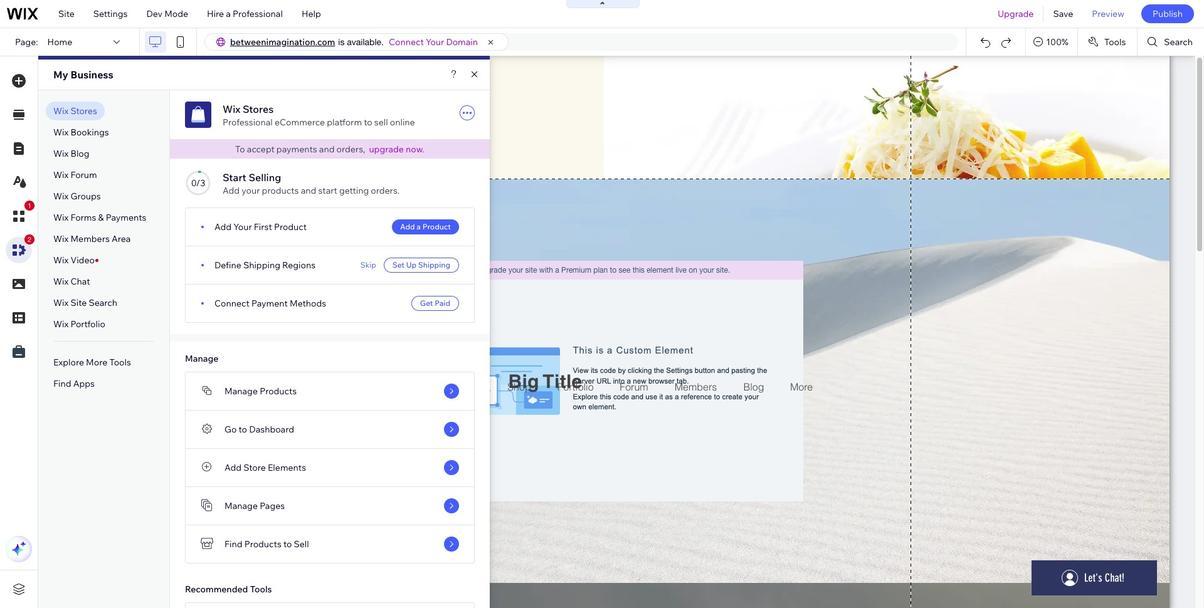 Task type: vqa. For each thing, say whether or not it's contained in the screenshot.
800
no



Task type: describe. For each thing, give the bounding box(es) containing it.
get
[[420, 299, 433, 308]]

products
[[262, 185, 299, 196]]

wix for wix groups
[[53, 191, 69, 202]]

manage for manage
[[185, 353, 219, 364]]

product inside button
[[422, 222, 451, 231]]

settings
[[93, 8, 128, 19]]

dev
[[146, 8, 162, 19]]

hire a professional
[[207, 8, 283, 19]]

add your first product
[[214, 221, 307, 233]]

0/3 progress bar
[[185, 170, 211, 196]]

wix blog
[[53, 148, 89, 159]]

blog
[[71, 148, 89, 159]]

tools button
[[1078, 28, 1137, 56]]

to accept payments and orders, upgrade now.
[[235, 144, 425, 155]]

domain
[[446, 36, 478, 48]]

to inside the 'wix stores professional ecommerce platform to sell online'
[[364, 117, 372, 128]]

connect payment methods
[[214, 298, 326, 309]]

publish button
[[1141, 4, 1194, 23]]

define shipping regions
[[214, 260, 316, 271]]

home
[[47, 36, 72, 48]]

getting
[[339, 185, 369, 196]]

0 horizontal spatial shipping
[[243, 260, 280, 271]]

skip
[[360, 260, 376, 270]]

100%
[[1046, 36, 1069, 48]]

upgrade
[[998, 8, 1034, 19]]

hire
[[207, 8, 224, 19]]

wix for wix forms & payments
[[53, 212, 69, 223]]

paid
[[435, 299, 450, 308]]

dev mode
[[146, 8, 188, 19]]

regions
[[282, 260, 316, 271]]

100% button
[[1026, 28, 1077, 56]]

add inside start selling add your products and start getting orders.
[[223, 185, 240, 196]]

groups
[[71, 191, 101, 202]]

to
[[235, 144, 245, 155]]

chat
[[71, 276, 90, 287]]

and inside to accept payments and orders, upgrade now.
[[319, 144, 335, 155]]

first
[[254, 221, 272, 233]]

ecommerce
[[275, 117, 325, 128]]

get paid
[[420, 299, 450, 308]]

1 horizontal spatial to
[[283, 539, 292, 550]]

store
[[243, 462, 266, 473]]

0 vertical spatial site
[[58, 8, 75, 19]]

wix site search
[[53, 297, 117, 309]]

wix video
[[53, 255, 95, 266]]

forum
[[71, 169, 97, 181]]

manage for manage products
[[225, 386, 258, 397]]

preview button
[[1083, 0, 1134, 28]]

tools inside button
[[1104, 36, 1126, 48]]

define
[[214, 260, 241, 271]]

up
[[406, 260, 416, 270]]

0/3
[[191, 177, 205, 189]]

is available. connect your domain
[[338, 36, 478, 48]]

manage products
[[225, 386, 297, 397]]

0 horizontal spatial connect
[[214, 298, 250, 309]]

betweenimagination.com
[[230, 36, 335, 48]]

wix for wix stores professional ecommerce platform to sell online
[[223, 103, 240, 115]]

1 vertical spatial search
[[89, 297, 117, 309]]

a for product
[[417, 222, 421, 231]]

find for find products to sell
[[225, 539, 242, 550]]

forms
[[71, 212, 96, 223]]

payment
[[251, 298, 288, 309]]

search inside button
[[1164, 36, 1193, 48]]

start
[[223, 171, 246, 184]]

wix for wix site search
[[53, 297, 69, 309]]

now.
[[406, 144, 425, 155]]

2 button
[[6, 235, 34, 263]]

wix for wix chat
[[53, 276, 69, 287]]

skip button
[[360, 258, 376, 273]]

a for professional
[[226, 8, 231, 19]]

explore more tools
[[53, 357, 131, 368]]

is
[[338, 37, 345, 47]]

explore
[[53, 357, 84, 368]]

stores for wix stores
[[71, 105, 97, 117]]

get paid button
[[411, 296, 459, 311]]

2 vertical spatial tools
[[250, 584, 272, 595]]

members
[[71, 233, 110, 245]]

start selling add your products and start getting orders.
[[223, 171, 400, 196]]

add a product
[[400, 222, 451, 231]]

go to dashboard
[[225, 424, 294, 435]]

orders.
[[371, 185, 400, 196]]

products for find
[[244, 539, 281, 550]]

wix forms & payments
[[53, 212, 146, 223]]

payments
[[106, 212, 146, 223]]



Task type: locate. For each thing, give the bounding box(es) containing it.
1
[[28, 202, 31, 209]]

0 horizontal spatial your
[[233, 221, 252, 233]]

1 horizontal spatial tools
[[250, 584, 272, 595]]

0 horizontal spatial a
[[226, 8, 231, 19]]

2
[[28, 236, 31, 243]]

a
[[226, 8, 231, 19], [417, 222, 421, 231]]

and inside start selling add your products and start getting orders.
[[301, 185, 316, 196]]

1 horizontal spatial search
[[1164, 36, 1193, 48]]

and
[[319, 144, 335, 155], [301, 185, 316, 196]]

my business
[[53, 68, 113, 81]]

stores inside the 'wix stores professional ecommerce platform to sell online'
[[243, 103, 274, 115]]

1 vertical spatial to
[[239, 424, 247, 435]]

1 horizontal spatial shipping
[[418, 260, 450, 270]]

platform
[[327, 117, 362, 128]]

1 horizontal spatial stores
[[243, 103, 274, 115]]

apps
[[73, 378, 95, 389]]

find for find apps
[[53, 378, 71, 389]]

0 vertical spatial your
[[426, 36, 444, 48]]

1 vertical spatial a
[[417, 222, 421, 231]]

0 horizontal spatial product
[[274, 221, 307, 233]]

set
[[392, 260, 405, 270]]

product up the set up shipping
[[422, 222, 451, 231]]

methods
[[290, 298, 326, 309]]

portfolio
[[71, 319, 105, 330]]

your left first
[[233, 221, 252, 233]]

search down publish button
[[1164, 36, 1193, 48]]

0 horizontal spatial find
[[53, 378, 71, 389]]

selling
[[249, 171, 281, 184]]

0 horizontal spatial stores
[[71, 105, 97, 117]]

elements
[[268, 462, 306, 473]]

2 vertical spatial to
[[283, 539, 292, 550]]

wix right wix stores image
[[223, 103, 240, 115]]

1 vertical spatial manage
[[225, 386, 258, 397]]

connect left payment
[[214, 298, 250, 309]]

tools right 'more'
[[109, 357, 131, 368]]

add up up
[[400, 222, 415, 231]]

add a product button
[[392, 219, 459, 235]]

wix left portfolio
[[53, 319, 69, 330]]

1 horizontal spatial product
[[422, 222, 451, 231]]

manage for manage pages
[[225, 500, 258, 512]]

search up portfolio
[[89, 297, 117, 309]]

add left "store"
[[225, 462, 242, 473]]

add up define
[[214, 221, 231, 233]]

wix left blog
[[53, 148, 69, 159]]

find left apps
[[53, 378, 71, 389]]

stores up wix bookings
[[71, 105, 97, 117]]

wix stores
[[53, 105, 97, 117]]

professional inside the 'wix stores professional ecommerce platform to sell online'
[[223, 117, 273, 128]]

shipping right up
[[418, 260, 450, 270]]

add
[[223, 185, 240, 196], [214, 221, 231, 233], [400, 222, 415, 231], [225, 462, 242, 473]]

0 horizontal spatial to
[[239, 424, 247, 435]]

0 vertical spatial products
[[260, 386, 297, 397]]

mode
[[164, 8, 188, 19]]

video
[[71, 255, 95, 266]]

1 vertical spatial professional
[[223, 117, 273, 128]]

your
[[242, 185, 260, 196]]

1 button
[[6, 201, 34, 230]]

and left orders,
[[319, 144, 335, 155]]

orders,
[[337, 144, 365, 155]]

to right go
[[239, 424, 247, 435]]

wix members area
[[53, 233, 131, 245]]

online
[[390, 117, 415, 128]]

available.
[[347, 37, 384, 47]]

payments
[[276, 144, 317, 155]]

upgrade now. button
[[369, 144, 425, 155]]

wix chat
[[53, 276, 90, 287]]

wix stores professional ecommerce platform to sell online
[[223, 103, 415, 128]]

tools down preview
[[1104, 36, 1126, 48]]

to left "sell"
[[283, 539, 292, 550]]

manage
[[185, 353, 219, 364], [225, 386, 258, 397], [225, 500, 258, 512]]

2 vertical spatial manage
[[225, 500, 258, 512]]

upgrade
[[369, 144, 404, 155]]

stores up accept
[[243, 103, 274, 115]]

wix up wix blog
[[53, 127, 69, 138]]

preview
[[1092, 8, 1124, 19]]

1 vertical spatial products
[[244, 539, 281, 550]]

2 horizontal spatial to
[[364, 117, 372, 128]]

find apps
[[53, 378, 95, 389]]

wix left forum
[[53, 169, 69, 181]]

stores
[[243, 103, 274, 115], [71, 105, 97, 117]]

add for add your first product
[[214, 221, 231, 233]]

0 vertical spatial search
[[1164, 36, 1193, 48]]

go
[[225, 424, 237, 435]]

your left domain
[[426, 36, 444, 48]]

products
[[260, 386, 297, 397], [244, 539, 281, 550]]

wix groups
[[53, 191, 101, 202]]

my
[[53, 68, 68, 81]]

&
[[98, 212, 104, 223]]

wix left chat in the left of the page
[[53, 276, 69, 287]]

stores for wix stores professional ecommerce platform to sell online
[[243, 103, 274, 115]]

start
[[318, 185, 337, 196]]

0 horizontal spatial search
[[89, 297, 117, 309]]

dashboard
[[249, 424, 294, 435]]

0 vertical spatial and
[[319, 144, 335, 155]]

publish
[[1153, 8, 1183, 19]]

wix for wix stores
[[53, 105, 69, 117]]

save button
[[1044, 0, 1083, 28]]

find products to sell
[[225, 539, 309, 550]]

wix for wix forum
[[53, 169, 69, 181]]

set up shipping button
[[384, 258, 459, 273]]

professional for a
[[233, 8, 283, 19]]

0 vertical spatial tools
[[1104, 36, 1126, 48]]

sell
[[374, 117, 388, 128]]

find
[[53, 378, 71, 389], [225, 539, 242, 550]]

product right first
[[274, 221, 307, 233]]

product
[[274, 221, 307, 233], [422, 222, 451, 231]]

pages
[[260, 500, 285, 512]]

1 vertical spatial find
[[225, 539, 242, 550]]

your
[[426, 36, 444, 48], [233, 221, 252, 233]]

wix forum
[[53, 169, 97, 181]]

wix stores image
[[185, 102, 211, 128]]

0 vertical spatial find
[[53, 378, 71, 389]]

1 horizontal spatial connect
[[389, 36, 424, 48]]

and left "start"
[[301, 185, 316, 196]]

area
[[112, 233, 131, 245]]

products up dashboard
[[260, 386, 297, 397]]

wix left forms
[[53, 212, 69, 223]]

connect right available.
[[389, 36, 424, 48]]

shipping inside button
[[418, 260, 450, 270]]

add for add store elements
[[225, 462, 242, 473]]

site
[[58, 8, 75, 19], [71, 297, 87, 309]]

wix down wix chat
[[53, 297, 69, 309]]

business
[[71, 68, 113, 81]]

more
[[86, 357, 107, 368]]

0 vertical spatial manage
[[185, 353, 219, 364]]

add for add a product
[[400, 222, 415, 231]]

a inside button
[[417, 222, 421, 231]]

professional for stores
[[223, 117, 273, 128]]

wix inside the 'wix stores professional ecommerce platform to sell online'
[[223, 103, 240, 115]]

products for manage
[[260, 386, 297, 397]]

0 vertical spatial to
[[364, 117, 372, 128]]

2 horizontal spatial tools
[[1104, 36, 1126, 48]]

wix for wix portfolio
[[53, 319, 69, 330]]

help
[[302, 8, 321, 19]]

products left "sell"
[[244, 539, 281, 550]]

site up home
[[58, 8, 75, 19]]

1 horizontal spatial your
[[426, 36, 444, 48]]

0 horizontal spatial and
[[301, 185, 316, 196]]

1 horizontal spatial a
[[417, 222, 421, 231]]

tools
[[1104, 36, 1126, 48], [109, 357, 131, 368], [250, 584, 272, 595]]

professional up betweenimagination.com
[[233, 8, 283, 19]]

1 vertical spatial tools
[[109, 357, 131, 368]]

wix up the wix video
[[53, 233, 69, 245]]

wix bookings
[[53, 127, 109, 138]]

1 vertical spatial your
[[233, 221, 252, 233]]

1 horizontal spatial and
[[319, 144, 335, 155]]

site up the wix portfolio
[[71, 297, 87, 309]]

1 horizontal spatial find
[[225, 539, 242, 550]]

shipping
[[243, 260, 280, 271], [418, 260, 450, 270]]

1 vertical spatial site
[[71, 297, 87, 309]]

set up shipping
[[392, 260, 450, 270]]

wix left video
[[53, 255, 69, 266]]

wix for wix blog
[[53, 148, 69, 159]]

connect
[[389, 36, 424, 48], [214, 298, 250, 309]]

wix for wix members area
[[53, 233, 69, 245]]

1 vertical spatial and
[[301, 185, 316, 196]]

professional up the "to" in the left top of the page
[[223, 117, 273, 128]]

sell
[[294, 539, 309, 550]]

save
[[1053, 8, 1073, 19]]

to left sell
[[364, 117, 372, 128]]

wix for wix bookings
[[53, 127, 69, 138]]

wix left the groups
[[53, 191, 69, 202]]

search
[[1164, 36, 1193, 48], [89, 297, 117, 309]]

0 horizontal spatial tools
[[109, 357, 131, 368]]

wix up wix bookings
[[53, 105, 69, 117]]

a up the set up shipping
[[417, 222, 421, 231]]

0 vertical spatial professional
[[233, 8, 283, 19]]

tools right recommended
[[250, 584, 272, 595]]

add inside button
[[400, 222, 415, 231]]

find down manage pages
[[225, 539, 242, 550]]

wix portfolio
[[53, 319, 105, 330]]

0 vertical spatial connect
[[389, 36, 424, 48]]

a right hire
[[226, 8, 231, 19]]

bookings
[[71, 127, 109, 138]]

wix for wix video
[[53, 255, 69, 266]]

add store elements
[[225, 462, 306, 473]]

add down start
[[223, 185, 240, 196]]

0 vertical spatial a
[[226, 8, 231, 19]]

shipping right define
[[243, 260, 280, 271]]

1 vertical spatial connect
[[214, 298, 250, 309]]

manage pages
[[225, 500, 285, 512]]



